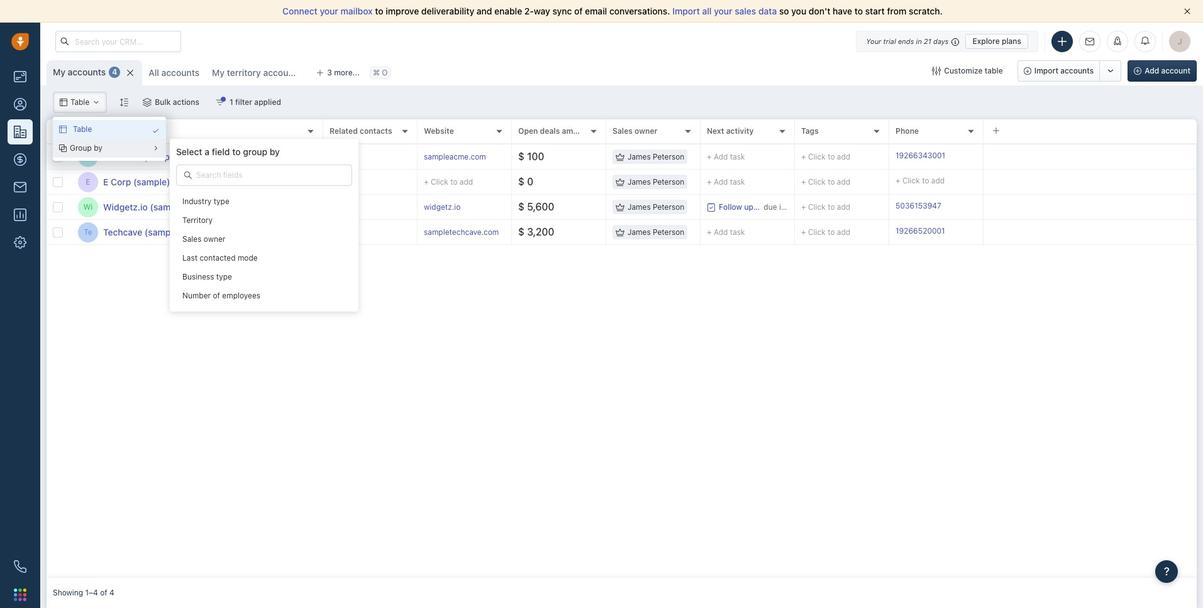 Task type: locate. For each thing, give the bounding box(es) containing it.
sales
[[182, 235, 202, 244]]

explore plans link
[[966, 34, 1029, 49]]

container_wx8msf4aqz5i3rn1 image left group
[[59, 145, 67, 152]]

1 horizontal spatial of
[[574, 6, 583, 16]]

data
[[759, 6, 777, 16]]

to inside menu
[[232, 147, 241, 157]]

business
[[182, 273, 214, 282]]

0 horizontal spatial your
[[320, 6, 338, 16]]

to right mailbox
[[375, 6, 384, 16]]

1 horizontal spatial to
[[375, 6, 384, 16]]

to for by
[[232, 147, 241, 157]]

0 vertical spatial type
[[214, 197, 229, 207]]

by
[[94, 144, 102, 153], [270, 147, 280, 157]]

industry
[[182, 197, 212, 207]]

of
[[574, 6, 583, 16], [213, 292, 220, 301]]

your left mailbox
[[320, 6, 338, 16]]

container_wx8msf4aqz5i3rn1 image left table
[[59, 126, 67, 133]]

group
[[243, 147, 267, 157]]

0 horizontal spatial to
[[232, 147, 241, 157]]

start
[[866, 6, 885, 16]]

0 vertical spatial container_wx8msf4aqz5i3rn1 image
[[59, 126, 67, 133]]

email
[[585, 6, 607, 16]]

of right number
[[213, 292, 220, 301]]

by inside menu item
[[94, 144, 102, 153]]

Search your CRM... text field
[[55, 31, 181, 52]]

1 vertical spatial of
[[213, 292, 220, 301]]

2 your from the left
[[714, 6, 733, 16]]

all
[[702, 6, 712, 16]]

2-
[[525, 6, 534, 16]]

group by
[[70, 144, 102, 153]]

1 vertical spatial container_wx8msf4aqz5i3rn1 image
[[184, 172, 192, 179]]

type
[[214, 197, 229, 207], [216, 273, 232, 282]]

type up number of employees
[[216, 273, 232, 282]]

deliverability
[[421, 6, 474, 16]]

mode
[[238, 254, 258, 263]]

have
[[833, 6, 853, 16]]

container_wx8msf4aqz5i3rn1 image left select
[[152, 145, 160, 152]]

conversations.
[[610, 6, 670, 16]]

select
[[176, 147, 202, 157]]

1 horizontal spatial your
[[714, 6, 733, 16]]

to
[[375, 6, 384, 16], [855, 6, 863, 16], [232, 147, 241, 157]]

way
[[534, 6, 550, 16]]

0 horizontal spatial by
[[94, 144, 102, 153]]

1 horizontal spatial container_wx8msf4aqz5i3rn1 image
[[184, 172, 192, 179]]

container_wx8msf4aqz5i3rn1 image up group by menu item
[[152, 127, 160, 135]]

container_wx8msf4aqz5i3rn1 image
[[59, 126, 67, 133], [184, 172, 192, 179]]

0 horizontal spatial of
[[213, 292, 220, 301]]

type for industry type
[[214, 197, 229, 207]]

territory
[[182, 216, 213, 225]]

type for business type
[[216, 273, 232, 282]]

sales owner
[[182, 235, 225, 244]]

to left start
[[855, 6, 863, 16]]

of inside select a field to group by menu
[[213, 292, 220, 301]]

select a field to group by
[[176, 147, 280, 157]]

type right industry
[[214, 197, 229, 207]]

group
[[70, 144, 92, 153]]

of right sync
[[574, 6, 583, 16]]

container_wx8msf4aqz5i3rn1 image down select
[[184, 172, 192, 179]]

last contacted mode
[[182, 254, 258, 263]]

your
[[320, 6, 338, 16], [714, 6, 733, 16]]

1 vertical spatial type
[[216, 273, 232, 282]]

1 horizontal spatial by
[[270, 147, 280, 157]]

a
[[205, 147, 210, 157]]

employees
[[222, 292, 261, 301]]

container_wx8msf4aqz5i3rn1 image
[[152, 127, 160, 135], [59, 145, 67, 152], [152, 145, 160, 152]]

to right field
[[232, 147, 241, 157]]

0 horizontal spatial container_wx8msf4aqz5i3rn1 image
[[59, 126, 67, 133]]

your right all
[[714, 6, 733, 16]]

select a field to group by menu
[[53, 117, 359, 312]]

group by menu item
[[53, 139, 166, 158]]

freshworks switcher image
[[14, 589, 26, 602]]

and
[[477, 6, 492, 16]]



Task type: vqa. For each thing, say whether or not it's contained in the screenshot.
container_WX8MsF4aQZ5i3RN1 icon inside GROUP BY menu item
yes



Task type: describe. For each thing, give the bounding box(es) containing it.
0 vertical spatial of
[[574, 6, 583, 16]]

mailbox
[[341, 6, 373, 16]]

1 your from the left
[[320, 6, 338, 16]]

container_wx8msf4aqz5i3rn1 image for group by
[[152, 145, 160, 152]]

container_wx8msf4aqz5i3rn1 image for table
[[152, 127, 160, 135]]

shade muted image
[[949, 36, 960, 46]]

phone image
[[8, 555, 33, 580]]

scratch.
[[909, 6, 943, 16]]

from
[[887, 6, 907, 16]]

number of employees
[[182, 292, 261, 301]]

enable
[[495, 6, 522, 16]]

import all your sales data link
[[673, 6, 779, 16]]

sync
[[553, 6, 572, 16]]

table
[[73, 125, 92, 134]]

import
[[673, 6, 700, 16]]

2 horizontal spatial to
[[855, 6, 863, 16]]

last
[[182, 254, 198, 263]]

so
[[779, 6, 789, 16]]

you
[[792, 6, 807, 16]]

explore plans
[[973, 36, 1022, 46]]

explore
[[973, 36, 1000, 46]]

field
[[212, 147, 230, 157]]

contacted
[[200, 254, 236, 263]]

connect
[[283, 6, 318, 16]]

connect your mailbox link
[[283, 6, 375, 16]]

number
[[182, 292, 211, 301]]

connect your mailbox to improve deliverability and enable 2-way sync of email conversations. import all your sales data so you don't have to start from scratch.
[[283, 6, 943, 16]]

improve
[[386, 6, 419, 16]]

don't
[[809, 6, 831, 16]]

business type
[[182, 273, 232, 282]]

industry type
[[182, 197, 229, 207]]

owner
[[204, 235, 225, 244]]

plans
[[1002, 36, 1022, 46]]

to for deliverability
[[375, 6, 384, 16]]

Search fields field
[[195, 169, 281, 182]]

sales
[[735, 6, 756, 16]]



